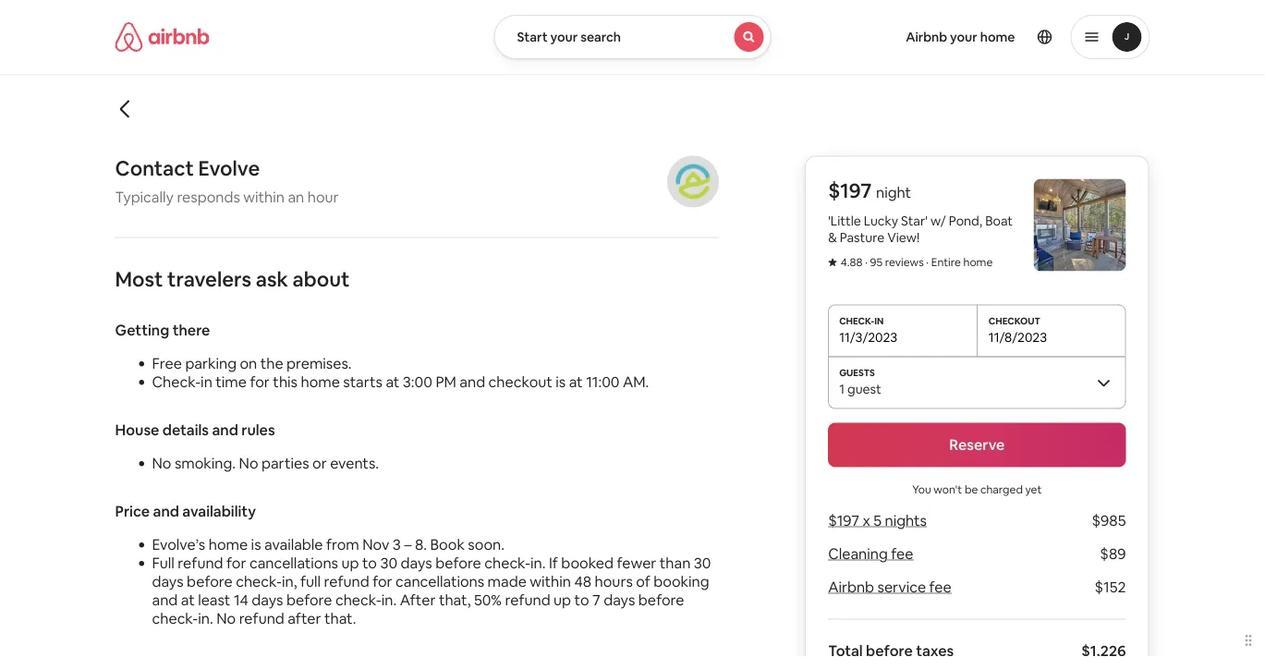 Task type: describe. For each thing, give the bounding box(es) containing it.
4.88
[[841, 255, 863, 269]]

if
[[549, 554, 558, 573]]

check- right full
[[336, 591, 382, 610]]

check- down full
[[152, 609, 198, 628]]

3:00
[[403, 373, 433, 391]]

󰀄 4.88 · 95 reviews · entire home
[[828, 255, 993, 269]]

2 30 from the left
[[694, 554, 711, 573]]

no smoking. no parties or events.
[[152, 454, 379, 473]]

soon.
[[468, 535, 505, 554]]

night
[[876, 183, 911, 202]]

the
[[260, 354, 283, 373]]

parking
[[185, 354, 237, 373]]

won't
[[934, 482, 963, 496]]

smoking.
[[175, 454, 236, 473]]

1 horizontal spatial cancellations
[[396, 572, 484, 591]]

$197 for $197 night
[[828, 177, 872, 204]]

contact evolve typically responds within an hour
[[115, 155, 339, 207]]

1 vertical spatial fee
[[930, 578, 952, 597]]

3
[[393, 535, 401, 554]]

most travelers ask about
[[115, 266, 350, 293]]

view!
[[888, 229, 920, 245]]

2 horizontal spatial in.
[[531, 554, 546, 573]]

50%
[[474, 591, 502, 610]]

1 vertical spatial to
[[575, 591, 589, 610]]

check-
[[152, 373, 201, 391]]

evolve's home is available from nov 3 – 8. book soon. full refund for cancellations up to 30 days before check-in. if booked fewer than 30 days before check-in, full refund for cancellations made within 48 hours of booking and at least 14 days before check-in. after that, 50% refund up to 7 days before check-in. no refund after that.
[[152, 535, 711, 628]]

cleaning fee
[[828, 544, 914, 563]]

before up that,
[[436, 554, 481, 573]]

checkout
[[489, 373, 553, 391]]

charged
[[981, 482, 1023, 496]]

for inside free parking on the premises. check-in time for this home starts at 3:00 pm and checkout is at 11:00 am.
[[250, 373, 270, 391]]

reviews
[[885, 255, 924, 269]]

before down the than
[[639, 591, 684, 610]]

that.
[[324, 609, 356, 628]]

start your search
[[517, 29, 621, 45]]

and inside free parking on the premises. check-in time for this home starts at 3:00 pm and checkout is at 11:00 am.
[[460, 373, 485, 391]]

is inside evolve's home is available from nov 3 – 8. book soon. full refund for cancellations up to 30 days before check-in. if booked fewer than 30 days before check-in, full refund for cancellations made within 48 hours of booking and at least 14 days before check-in. after that, 50% refund up to 7 days before check-in. no refund after that.
[[251, 535, 261, 554]]

your for airbnb
[[950, 29, 978, 45]]

0 horizontal spatial no
[[152, 454, 171, 473]]

free
[[152, 354, 182, 373]]

11/3/2023
[[840, 329, 898, 345]]

price and availability
[[115, 502, 256, 521]]

w/
[[931, 212, 946, 229]]

2 horizontal spatial at
[[569, 373, 583, 391]]

you
[[913, 482, 932, 496]]

airbnb your home
[[906, 29, 1015, 45]]

airbnb for airbnb service fee
[[828, 578, 875, 597]]

getting
[[115, 321, 169, 340]]

service
[[878, 578, 926, 597]]

from
[[326, 535, 359, 554]]

star'
[[901, 212, 928, 229]]

home inside free parking on the premises. check-in time for this home starts at 3:00 pm and checkout is at 11:00 am.
[[301, 373, 340, 391]]

typically
[[115, 188, 174, 207]]

be
[[965, 482, 978, 496]]

2 · from the left
[[927, 255, 929, 269]]

airbnb for airbnb your home
[[906, 29, 948, 45]]

before left 14
[[187, 572, 233, 591]]

availability
[[182, 502, 256, 521]]

1 guest
[[840, 380, 882, 397]]

5
[[874, 511, 882, 530]]

0 vertical spatial to
[[362, 554, 377, 573]]

before down 'available'
[[286, 591, 332, 610]]

starts
[[343, 373, 383, 391]]

start
[[517, 29, 548, 45]]

$152
[[1095, 578, 1126, 597]]

and inside evolve's home is available from nov 3 – 8. book soon. full refund for cancellations up to 30 days before check-in. if booked fewer than 30 days before check-in, full refund for cancellations made within 48 hours of booking and at least 14 days before check-in. after that, 50% refund up to 7 days before check-in. no refund after that.
[[152, 591, 178, 610]]

evolve
[[198, 155, 260, 182]]

1 guest button
[[828, 356, 1126, 408]]

hours
[[595, 572, 633, 591]]

home inside evolve's home is available from nov 3 – 8. book soon. full refund for cancellations up to 30 days before check-in. if booked fewer than 30 days before check-in, full refund for cancellations made within 48 hours of booking and at least 14 days before check-in. after that, 50% refund up to 7 days before check-in. no refund after that.
[[209, 535, 248, 554]]

within inside contact evolve typically responds within an hour
[[243, 188, 285, 207]]

2 horizontal spatial no
[[239, 454, 258, 473]]

'little
[[828, 212, 861, 229]]

1 30 from the left
[[380, 554, 398, 573]]

after
[[400, 591, 436, 610]]

book
[[430, 535, 465, 554]]

$197 for $197 x 5 nights
[[828, 511, 860, 530]]

within inside evolve's home is available from nov 3 – 8. book soon. full refund for cancellations up to 30 days before check-in. if booked fewer than 30 days before check-in, full refund for cancellations made within 48 hours of booking and at least 14 days before check-in. after that, 50% refund up to 7 days before check-in. no refund after that.
[[530, 572, 571, 591]]

ask
[[256, 266, 288, 293]]

available
[[264, 535, 323, 554]]

free parking on the premises. check-in time for this home starts at 3:00 pm and checkout is at 11:00 am.
[[152, 354, 649, 391]]

no inside evolve's home is available from nov 3 – 8. book soon. full refund for cancellations up to 30 days before check-in. if booked fewer than 30 days before check-in, full refund for cancellations made within 48 hours of booking and at least 14 days before check-in. after that, 50% refund up to 7 days before check-in. no refund after that.
[[217, 609, 236, 628]]

airbnb service fee button
[[828, 578, 952, 597]]

responds
[[177, 188, 240, 207]]

and right price
[[153, 502, 179, 521]]

11:00
[[586, 373, 620, 391]]

house details and rules
[[115, 421, 275, 440]]

$985
[[1092, 511, 1126, 530]]

in,
[[282, 572, 297, 591]]

full
[[300, 572, 321, 591]]

$197 x 5 nights button
[[828, 511, 927, 530]]

about
[[293, 266, 350, 293]]

check- up 50%
[[485, 554, 531, 573]]

$197 night
[[828, 177, 911, 204]]

'little lucky star' w/ pond, boat & pasture view!
[[828, 212, 1013, 245]]



Task type: locate. For each thing, give the bounding box(es) containing it.
to right from
[[362, 554, 377, 573]]

full
[[152, 554, 175, 573]]

is
[[556, 373, 566, 391], [251, 535, 261, 554]]

most
[[115, 266, 163, 293]]

$89
[[1100, 544, 1126, 563]]

cleaning fee button
[[828, 544, 914, 563]]

home inside profile element
[[981, 29, 1015, 45]]

1 horizontal spatial ·
[[927, 255, 929, 269]]

reserve
[[950, 435, 1005, 454]]

0 horizontal spatial ·
[[865, 255, 868, 269]]

1 vertical spatial is
[[251, 535, 261, 554]]

you won't be charged yet
[[913, 482, 1042, 496]]

no down rules
[[239, 454, 258, 473]]

home
[[981, 29, 1015, 45], [964, 255, 993, 269], [301, 373, 340, 391], [209, 535, 248, 554]]

pond,
[[949, 212, 983, 229]]

·
[[865, 255, 868, 269], [927, 255, 929, 269]]

2 your from the left
[[950, 29, 978, 45]]

1 horizontal spatial up
[[554, 591, 571, 610]]

within left an
[[243, 188, 285, 207]]

pm
[[436, 373, 457, 391]]

󰀄
[[828, 255, 837, 269]]

$197 x 5 nights
[[828, 511, 927, 530]]

for left this on the left of page
[[250, 373, 270, 391]]

0 horizontal spatial up
[[342, 554, 359, 573]]

0 horizontal spatial airbnb
[[828, 578, 875, 597]]

airbnb service fee
[[828, 578, 952, 597]]

1 horizontal spatial for
[[250, 373, 270, 391]]

1 vertical spatial $197
[[828, 511, 860, 530]]

30
[[380, 554, 398, 573], [694, 554, 711, 573]]

yet
[[1026, 482, 1042, 496]]

0 horizontal spatial is
[[251, 535, 261, 554]]

0 horizontal spatial your
[[551, 29, 578, 45]]

house
[[115, 421, 159, 440]]

1 vertical spatial up
[[554, 591, 571, 610]]

0 vertical spatial fee
[[891, 544, 914, 563]]

fee
[[891, 544, 914, 563], [930, 578, 952, 597]]

in. left 14
[[198, 609, 213, 628]]

1 horizontal spatial your
[[950, 29, 978, 45]]

premises.
[[287, 354, 352, 373]]

in
[[201, 373, 212, 391]]

events.
[[330, 454, 379, 473]]

evolve's
[[152, 535, 205, 554]]

is inside free parking on the premises. check-in time for this home starts at 3:00 pm and checkout is at 11:00 am.
[[556, 373, 566, 391]]

0 horizontal spatial 30
[[380, 554, 398, 573]]

airbnb inside airbnb your home link
[[906, 29, 948, 45]]

profile element
[[794, 0, 1150, 74]]

$197 left x
[[828, 511, 860, 530]]

fewer
[[617, 554, 657, 573]]

1 horizontal spatial at
[[386, 373, 400, 391]]

0 vertical spatial is
[[556, 373, 566, 391]]

cleaning
[[828, 544, 888, 563]]

1 vertical spatial within
[[530, 572, 571, 591]]

1 horizontal spatial airbnb
[[906, 29, 948, 45]]

search
[[581, 29, 621, 45]]

2 $197 from the top
[[828, 511, 860, 530]]

and right "pm"
[[460, 373, 485, 391]]

0 horizontal spatial at
[[181, 591, 195, 610]]

no left after
[[217, 609, 236, 628]]

nights
[[885, 511, 927, 530]]

that,
[[439, 591, 471, 610]]

1 horizontal spatial is
[[556, 373, 566, 391]]

before
[[436, 554, 481, 573], [187, 572, 233, 591], [286, 591, 332, 610], [639, 591, 684, 610]]

fee up service
[[891, 544, 914, 563]]

30 right the than
[[694, 554, 711, 573]]

airbnb your home link
[[895, 18, 1027, 56]]

pasture
[[840, 229, 885, 245]]

than
[[660, 554, 691, 573]]

no down details
[[152, 454, 171, 473]]

48
[[574, 572, 592, 591]]

2 horizontal spatial for
[[373, 572, 392, 591]]

is left 'available'
[[251, 535, 261, 554]]

an
[[288, 188, 304, 207]]

your
[[551, 29, 578, 45], [950, 29, 978, 45]]

cancellations down book
[[396, 572, 484, 591]]

1 vertical spatial airbnb
[[828, 578, 875, 597]]

11/8/2023
[[989, 329, 1047, 345]]

0 vertical spatial up
[[342, 554, 359, 573]]

14
[[234, 591, 248, 610]]

made
[[488, 572, 527, 591]]

0 horizontal spatial cancellations
[[250, 554, 338, 573]]

up left 48
[[554, 591, 571, 610]]

8.
[[415, 535, 427, 554]]

boat
[[986, 212, 1013, 229]]

1 horizontal spatial to
[[575, 591, 589, 610]]

1 horizontal spatial 30
[[694, 554, 711, 573]]

guest
[[848, 380, 882, 397]]

· left 95
[[865, 255, 868, 269]]

getting there
[[115, 321, 210, 340]]

&
[[828, 229, 837, 245]]

at
[[386, 373, 400, 391], [569, 373, 583, 391], [181, 591, 195, 610]]

30 left –
[[380, 554, 398, 573]]

to left 7
[[575, 591, 589, 610]]

0 horizontal spatial in.
[[198, 609, 213, 628]]

x
[[863, 511, 871, 530]]

0 horizontal spatial within
[[243, 188, 285, 207]]

within left 48
[[530, 572, 571, 591]]

details
[[162, 421, 209, 440]]

your for start
[[551, 29, 578, 45]]

for down nov at the left bottom of page
[[373, 572, 392, 591]]

learn more about the host, evolve. image
[[667, 156, 719, 208], [667, 156, 719, 208]]

1 your from the left
[[551, 29, 578, 45]]

0 vertical spatial $197
[[828, 177, 872, 204]]

at left 11:00
[[569, 373, 583, 391]]

up left nov at the left bottom of page
[[342, 554, 359, 573]]

check-
[[485, 554, 531, 573], [236, 572, 282, 591], [336, 591, 382, 610], [152, 609, 198, 628]]

start your search button
[[494, 15, 771, 59]]

to
[[362, 554, 377, 573], [575, 591, 589, 610]]

in.
[[531, 554, 546, 573], [382, 591, 397, 610], [198, 609, 213, 628]]

· left entire
[[927, 255, 929, 269]]

in. left if
[[531, 554, 546, 573]]

within
[[243, 188, 285, 207], [530, 572, 571, 591]]

entire
[[932, 255, 961, 269]]

your inside "button"
[[551, 29, 578, 45]]

and left rules
[[212, 421, 238, 440]]

–
[[404, 535, 412, 554]]

after
[[288, 609, 321, 628]]

at inside evolve's home is available from nov 3 – 8. book soon. full refund for cancellations up to 30 days before check-in. if booked fewer than 30 days before check-in, full refund for cancellations made within 48 hours of booking and at least 14 days before check-in. after that, 50% refund up to 7 days before check-in. no refund after that.
[[181, 591, 195, 610]]

nov
[[363, 535, 390, 554]]

0 horizontal spatial to
[[362, 554, 377, 573]]

at left 3:00
[[386, 373, 400, 391]]

cancellations up after
[[250, 554, 338, 573]]

$197
[[828, 177, 872, 204], [828, 511, 860, 530]]

0 horizontal spatial for
[[227, 554, 246, 573]]

$197 up 'little
[[828, 177, 872, 204]]

for up 14
[[227, 554, 246, 573]]

check- right least
[[236, 572, 282, 591]]

lucky
[[864, 212, 899, 229]]

95
[[870, 255, 883, 269]]

am.
[[623, 373, 649, 391]]

Start your search search field
[[494, 15, 771, 59]]

price
[[115, 502, 150, 521]]

this
[[273, 373, 298, 391]]

rules
[[241, 421, 275, 440]]

0 vertical spatial within
[[243, 188, 285, 207]]

reserve button
[[828, 423, 1126, 467]]

1 horizontal spatial within
[[530, 572, 571, 591]]

or
[[312, 454, 327, 473]]

in. left after
[[382, 591, 397, 610]]

and down full
[[152, 591, 178, 610]]

1 $197 from the top
[[828, 177, 872, 204]]

1 horizontal spatial in.
[[382, 591, 397, 610]]

your inside profile element
[[950, 29, 978, 45]]

travelers
[[167, 266, 251, 293]]

booked
[[561, 554, 614, 573]]

0 horizontal spatial fee
[[891, 544, 914, 563]]

at left least
[[181, 591, 195, 610]]

there
[[173, 321, 210, 340]]

airbnb
[[906, 29, 948, 45], [828, 578, 875, 597]]

days
[[401, 554, 432, 573], [152, 572, 184, 591], [252, 591, 283, 610], [604, 591, 635, 610]]

fee right service
[[930, 578, 952, 597]]

parties
[[262, 454, 309, 473]]

1 · from the left
[[865, 255, 868, 269]]

1 horizontal spatial fee
[[930, 578, 952, 597]]

1 horizontal spatial no
[[217, 609, 236, 628]]

7
[[593, 591, 601, 610]]

is right checkout
[[556, 373, 566, 391]]

0 vertical spatial airbnb
[[906, 29, 948, 45]]

booking
[[654, 572, 710, 591]]



Task type: vqa. For each thing, say whether or not it's contained in the screenshot.
Laura icon
no



